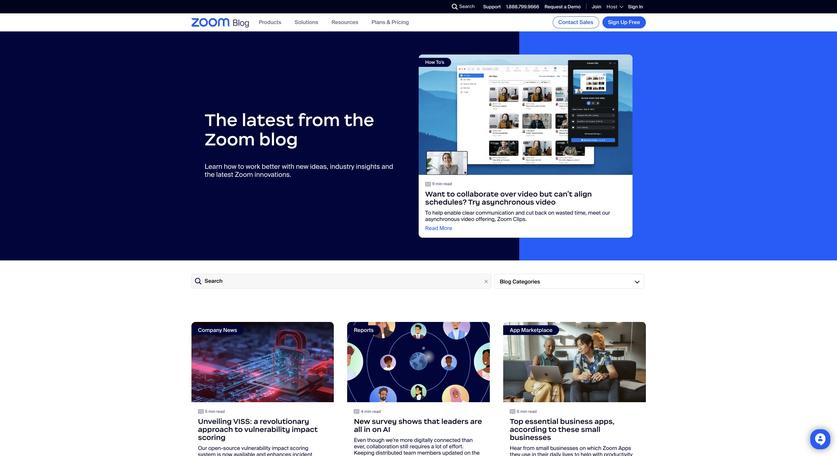 Task type: locate. For each thing, give the bounding box(es) containing it.
on inside top essential business apps, according to these small businesses hear from small businesses on which zoom apps they use in their daily lives to help with productivit
[[580, 445, 587, 452]]

1 vertical spatial businesses
[[551, 445, 579, 452]]

1 vertical spatial search
[[205, 278, 223, 285]]

small left daily
[[536, 445, 550, 452]]

ever,
[[354, 443, 366, 450]]

enable
[[445, 209, 462, 216]]

ideas,
[[310, 162, 329, 171]]

1 vertical spatial asynchronous
[[426, 216, 460, 223]]

categories
[[513, 278, 541, 285]]

2 horizontal spatial a
[[565, 4, 567, 10]]

video right the enable
[[462, 216, 475, 223]]

more
[[440, 225, 453, 232]]

min for new survey shows that leaders are all in on ai
[[365, 409, 372, 414]]

businesses down these
[[551, 445, 579, 452]]

from inside the latest from the zoom blog
[[298, 109, 340, 131]]

apps,
[[595, 417, 615, 426]]

zoom
[[205, 128, 255, 150], [235, 170, 253, 179], [498, 216, 512, 223], [603, 445, 618, 452]]

and left cut at right
[[516, 209, 525, 216]]

contact
[[559, 19, 579, 26]]

marketplace
[[522, 327, 553, 334]]

impact
[[292, 425, 318, 434], [272, 445, 289, 452]]

help right lives
[[581, 451, 592, 456]]

back
[[536, 209, 547, 216]]

businesses
[[510, 433, 552, 442], [551, 445, 579, 452]]

0 horizontal spatial impact
[[272, 445, 289, 452]]

app
[[510, 327, 521, 334]]

on right back
[[549, 209, 555, 216]]

0 horizontal spatial in
[[364, 425, 371, 434]]

Search text field
[[192, 274, 492, 289]]

to inside want to collaborate over video but can't align schedules? try asynchronous video to help enable clear communication and cut back on wasted time, meet our asynchronous video offering, zoom clips. read more
[[447, 190, 455, 199]]

help right to
[[433, 209, 443, 216]]

these
[[559, 425, 580, 434]]

to right lives
[[575, 451, 580, 456]]

asynchronous
[[482, 198, 535, 207], [426, 216, 460, 223]]

small
[[582, 425, 601, 434], [536, 445, 550, 452]]

1 vertical spatial impact
[[272, 445, 289, 452]]

and
[[382, 162, 394, 171], [516, 209, 525, 216], [257, 451, 266, 456]]

read for unveiling viss: a revolutionary approach to vulnerability impact scoring
[[217, 409, 225, 414]]

to up source
[[235, 425, 243, 434]]

products button
[[259, 19, 282, 26]]

1 horizontal spatial small
[[582, 425, 601, 434]]

how to's
[[426, 59, 445, 65]]

1 vertical spatial with
[[593, 451, 603, 456]]

0 vertical spatial businesses
[[510, 433, 552, 442]]

2 vertical spatial a
[[432, 443, 435, 450]]

min right 9
[[436, 181, 443, 187]]

1 horizontal spatial with
[[593, 451, 603, 456]]

they
[[510, 451, 521, 456]]

to inside the learn how to work better with new ideas, industry insights and the latest zoom innovations.
[[238, 162, 244, 171]]

join
[[592, 4, 602, 10]]

1 horizontal spatial and
[[382, 162, 394, 171]]

1 horizontal spatial scoring
[[290, 445, 309, 452]]

0 horizontal spatial sign
[[609, 19, 620, 26]]

new survey shows that leaders are all in on ai even though we're more digitally connected than ever, collaboration still requires a lot of effort. keeping distributed team members updated on the status
[[354, 417, 483, 456]]

zoom up how
[[205, 128, 255, 150]]

read up survey
[[373, 409, 381, 414]]

latest
[[242, 109, 294, 131], [216, 170, 234, 179]]

None search field
[[428, 1, 454, 12]]

read up essential
[[529, 409, 537, 414]]

on inside want to collaborate over video but can't align schedules? try asynchronous video to help enable clear communication and cut back on wasted time, meet our asynchronous video offering, zoom clips. read more
[[549, 209, 555, 216]]

read up unveiling
[[217, 409, 225, 414]]

leaders
[[442, 417, 469, 426]]

1 vertical spatial small
[[536, 445, 550, 452]]

learn how to work better with new ideas, industry insights and the latest zoom innovations.
[[205, 162, 394, 179]]

1 vertical spatial the
[[205, 170, 215, 179]]

2 horizontal spatial and
[[516, 209, 525, 216]]

zoom inside the latest from the zoom blog
[[205, 128, 255, 150]]

reports
[[354, 327, 374, 334]]

asynchronous up more
[[426, 216, 460, 223]]

asynchronous up 'communication'
[[482, 198, 535, 207]]

sign left in
[[629, 4, 639, 10]]

according
[[510, 425, 547, 434]]

and inside the learn how to work better with new ideas, industry insights and the latest zoom innovations.
[[382, 162, 394, 171]]

even
[[354, 437, 366, 444]]

pricing
[[392, 19, 409, 26]]

1 vertical spatial a
[[254, 417, 258, 426]]

search
[[460, 3, 475, 9], [205, 278, 223, 285]]

daily
[[550, 451, 562, 456]]

1 horizontal spatial sign
[[629, 4, 639, 10]]

solutions button
[[295, 19, 319, 26]]

to
[[238, 162, 244, 171], [447, 190, 455, 199], [235, 425, 243, 434], [549, 425, 557, 434], [575, 451, 580, 456]]

0 horizontal spatial scoring
[[198, 433, 226, 442]]

1 vertical spatial help
[[581, 451, 592, 456]]

sign left "up" on the top of the page
[[609, 19, 620, 26]]

1 horizontal spatial from
[[524, 445, 535, 452]]

1.888.799.9666 link
[[507, 4, 540, 10]]

min right 4 on the left of the page
[[365, 409, 372, 414]]

wasted
[[556, 209, 574, 216]]

blog
[[500, 278, 512, 285]]

blog
[[259, 128, 298, 150]]

read right 9
[[444, 181, 453, 187]]

search image
[[452, 4, 458, 10], [452, 4, 458, 10]]

businesses up 'use'
[[510, 433, 552, 442]]

though
[[368, 437, 385, 444]]

0 horizontal spatial the
[[205, 170, 215, 179]]

that
[[424, 417, 440, 426]]

1 horizontal spatial latest
[[242, 109, 294, 131]]

1 vertical spatial scoring
[[290, 445, 309, 452]]

small up which
[[582, 425, 601, 434]]

vulnerability
[[245, 425, 290, 434], [242, 445, 271, 452]]

0 horizontal spatial and
[[257, 451, 266, 456]]

0 vertical spatial from
[[298, 109, 340, 131]]

2 vertical spatial and
[[257, 451, 266, 456]]

2 vertical spatial the
[[472, 450, 480, 456]]

survey
[[372, 417, 397, 426]]

0 vertical spatial small
[[582, 425, 601, 434]]

unveiling viss: a revolutionary approach to vulnerability impact scoring image
[[192, 322, 334, 402]]

zoom left "clips."
[[498, 216, 512, 223]]

and inside unveiling viss: a revolutionary approach to vulnerability impact scoring our open-source vulnerability impact scoring system is now available and enhances inciden
[[257, 451, 266, 456]]

with left apps
[[593, 451, 603, 456]]

schedules?
[[426, 198, 467, 207]]

help inside want to collaborate over video but can't align schedules? try asynchronous video to help enable clear communication and cut back on wasted time, meet our asynchronous video offering, zoom clips. read more
[[433, 209, 443, 216]]

new survey shows that leaders are all in on ai image
[[348, 322, 490, 402]]

1 horizontal spatial a
[[432, 443, 435, 450]]

0 vertical spatial the
[[344, 109, 375, 131]]

and right "available"
[[257, 451, 266, 456]]

sign for sign up free
[[609, 19, 620, 26]]

0 vertical spatial impact
[[292, 425, 318, 434]]

0 vertical spatial latest
[[242, 109, 294, 131]]

sign
[[629, 4, 639, 10], [609, 19, 620, 26]]

min for want to collaborate over video but can't align schedules? try asynchronous video
[[436, 181, 443, 187]]

help inside top essential business apps, according to these small businesses hear from small businesses on which zoom apps they use in their daily lives to help with productivit
[[581, 451, 592, 456]]

status
[[354, 456, 369, 456]]

to
[[426, 209, 431, 216]]

0 horizontal spatial help
[[433, 209, 443, 216]]

essential
[[526, 417, 559, 426]]

sign up free
[[609, 19, 641, 26]]

how
[[224, 162, 237, 171]]

1 horizontal spatial help
[[581, 451, 592, 456]]

cut
[[527, 209, 534, 216]]

innovations.
[[255, 170, 292, 179]]

in
[[364, 425, 371, 434], [532, 451, 537, 456]]

the inside the learn how to work better with new ideas, industry insights and the latest zoom innovations.
[[205, 170, 215, 179]]

vulnerability right source
[[242, 445, 271, 452]]

video
[[518, 190, 538, 199], [536, 198, 556, 207], [462, 216, 475, 223]]

all
[[354, 425, 363, 434]]

are
[[471, 417, 483, 426]]

1 vertical spatial in
[[532, 451, 537, 456]]

with left new
[[282, 162, 295, 171]]

a left lot
[[432, 443, 435, 450]]

but
[[540, 190, 553, 199]]

to left these
[[549, 425, 557, 434]]

1.888.799.9666
[[507, 4, 540, 10]]

min right 5
[[209, 409, 216, 414]]

0 vertical spatial sign
[[629, 4, 639, 10]]

0 horizontal spatial latest
[[216, 170, 234, 179]]

resources button
[[332, 19, 359, 26]]

than
[[462, 437, 473, 444]]

sign for sign in
[[629, 4, 639, 10]]

a right viss:
[[254, 417, 258, 426]]

0 vertical spatial vulnerability
[[245, 425, 290, 434]]

on left ai on the left bottom of page
[[373, 425, 382, 434]]

zoom left apps
[[603, 445, 618, 452]]

0 vertical spatial in
[[364, 425, 371, 434]]

min right 6
[[521, 409, 528, 414]]

lot
[[436, 443, 442, 450]]

with
[[282, 162, 295, 171], [593, 451, 603, 456]]

0 vertical spatial search
[[460, 3, 475, 9]]

9 min read
[[433, 181, 453, 187]]

zoom inside the learn how to work better with new ideas, industry insights and the latest zoom innovations.
[[235, 170, 253, 179]]

their
[[538, 451, 549, 456]]

time,
[[575, 209, 587, 216]]

1 vertical spatial sign
[[609, 19, 620, 26]]

0 horizontal spatial from
[[298, 109, 340, 131]]

0 vertical spatial with
[[282, 162, 295, 171]]

align
[[575, 190, 593, 199]]

new
[[354, 417, 371, 426]]

and right insights
[[382, 162, 394, 171]]

to inside unveiling viss: a revolutionary approach to vulnerability impact scoring our open-source vulnerability impact scoring system is now available and enhances inciden
[[235, 425, 243, 434]]

vulnerability up enhances
[[245, 425, 290, 434]]

0 horizontal spatial search
[[205, 278, 223, 285]]

1 horizontal spatial the
[[344, 109, 375, 131]]

zoom left better
[[235, 170, 253, 179]]

zoom inside want to collaborate over video but can't align schedules? try asynchronous video to help enable clear communication and cut back on wasted time, meet our asynchronous video offering, zoom clips. read more
[[498, 216, 512, 223]]

0 vertical spatial asynchronous
[[482, 198, 535, 207]]

of
[[443, 443, 448, 450]]

scoring
[[198, 433, 226, 442], [290, 445, 309, 452]]

2 horizontal spatial the
[[472, 450, 480, 456]]

1 vertical spatial from
[[524, 445, 535, 452]]

in right 'use'
[[532, 451, 537, 456]]

from inside top essential business apps, according to these small businesses hear from small businesses on which zoom apps they use in their daily lives to help with productivit
[[524, 445, 535, 452]]

1 horizontal spatial in
[[532, 451, 537, 456]]

in right all
[[364, 425, 371, 434]]

0 vertical spatial scoring
[[198, 433, 226, 442]]

source
[[223, 445, 240, 452]]

a left 'demo' at the top
[[565, 4, 567, 10]]

scoring down revolutionary
[[290, 445, 309, 452]]

0 vertical spatial help
[[433, 209, 443, 216]]

free
[[629, 19, 641, 26]]

on left which
[[580, 445, 587, 452]]

in inside top essential business apps, according to these small businesses hear from small businesses on which zoom apps they use in their daily lives to help with productivit
[[532, 451, 537, 456]]

0 horizontal spatial with
[[282, 162, 295, 171]]

scoring up open-
[[198, 433, 226, 442]]

0 vertical spatial and
[[382, 162, 394, 171]]

1 horizontal spatial asynchronous
[[482, 198, 535, 207]]

clear
[[463, 209, 475, 216]]

offering,
[[476, 216, 496, 223]]

1 vertical spatial latest
[[216, 170, 234, 179]]

the latest from the zoom blog
[[205, 109, 375, 150]]

1 vertical spatial and
[[516, 209, 525, 216]]

0 horizontal spatial a
[[254, 417, 258, 426]]

to right how
[[238, 162, 244, 171]]

min
[[436, 181, 443, 187], [209, 409, 216, 414], [365, 409, 372, 414], [521, 409, 528, 414]]

request
[[545, 4, 563, 10]]

learn
[[205, 162, 223, 171]]

to down "9 min read"
[[447, 190, 455, 199]]



Task type: describe. For each thing, give the bounding box(es) containing it.
news
[[223, 327, 237, 334]]

with inside top essential business apps, according to these small businesses hear from small businesses on which zoom apps they use in their daily lives to help with productivit
[[593, 451, 603, 456]]

min for top essential business apps, according to these small businesses
[[521, 409, 528, 414]]

video left but
[[518, 190, 538, 199]]

6 min read
[[517, 409, 537, 414]]

9
[[433, 181, 435, 187]]

unveiling viss: a revolutionary approach to vulnerability impact scoring our open-source vulnerability impact scoring system is now available and enhances inciden
[[198, 417, 318, 456]]

team
[[404, 450, 417, 456]]

ai
[[383, 425, 391, 434]]

industry
[[330, 162, 355, 171]]

read
[[426, 225, 439, 232]]

a inside unveiling viss: a revolutionary approach to vulnerability impact scoring our open-source vulnerability impact scoring system is now available and enhances inciden
[[254, 417, 258, 426]]

up
[[621, 19, 628, 26]]

to's
[[436, 59, 445, 65]]

open-
[[209, 445, 223, 452]]

unveiling
[[198, 417, 232, 426]]

the inside the latest from the zoom blog
[[344, 109, 375, 131]]

4
[[361, 409, 364, 414]]

approach
[[198, 425, 233, 434]]

6
[[517, 409, 520, 414]]

4 min read
[[361, 409, 381, 414]]

still
[[400, 443, 409, 450]]

latest inside the learn how to work better with new ideas, industry insights and the latest zoom innovations.
[[216, 170, 234, 179]]

collaboration
[[367, 443, 399, 450]]

insights
[[356, 162, 380, 171]]

which
[[588, 445, 602, 452]]

sign in
[[629, 4, 644, 10]]

effort.
[[449, 443, 464, 450]]

5
[[205, 409, 208, 414]]

system
[[198, 451, 216, 456]]

shows
[[399, 417, 423, 426]]

available
[[234, 451, 255, 456]]

plans & pricing link
[[372, 19, 409, 26]]

read for want to collaborate over video but can't align schedules? try asynchronous video
[[444, 181, 453, 187]]

on down than
[[465, 450, 471, 456]]

plans & pricing
[[372, 19, 409, 26]]

business
[[561, 417, 594, 426]]

resources
[[332, 19, 359, 26]]

1 horizontal spatial search
[[460, 3, 475, 9]]

latest inside the latest from the zoom blog
[[242, 109, 294, 131]]

can't
[[555, 190, 573, 199]]

in
[[640, 4, 644, 10]]

search inside the latest from the zoom blog main content
[[205, 278, 223, 285]]

want
[[426, 190, 446, 199]]

1 horizontal spatial impact
[[292, 425, 318, 434]]

want to collaborate over video but can't align schedules? try asynchronous video image
[[419, 54, 633, 175]]

1 vertical spatial vulnerability
[[242, 445, 271, 452]]

plans
[[372, 19, 386, 26]]

and inside want to collaborate over video but can't align schedules? try asynchronous video to help enable clear communication and cut back on wasted time, meet our asynchronous video offering, zoom clips. read more
[[516, 209, 525, 216]]

sign up free link
[[603, 16, 646, 28]]

top essential business apps, according to these small businesses image
[[504, 322, 646, 402]]

revolutionary
[[260, 417, 309, 426]]

is
[[217, 451, 221, 456]]

sign in link
[[629, 4, 644, 10]]

new
[[296, 162, 309, 171]]

zoom logo image
[[192, 18, 230, 27]]

5 min read
[[205, 409, 225, 414]]

video up back
[[536, 198, 556, 207]]

in inside new survey shows that leaders are all in on ai even though we're more digitally connected than ever, collaboration still requires a lot of effort. keeping distributed team members updated on the status
[[364, 425, 371, 434]]

sales
[[580, 19, 594, 26]]

better
[[262, 162, 281, 171]]

read for top essential business apps, according to these small businesses
[[529, 409, 537, 414]]

zoom inside top essential business apps, according to these small businesses hear from small businesses on which zoom apps they use in their daily lives to help with productivit
[[603, 445, 618, 452]]

we're
[[386, 437, 399, 444]]

blog categories
[[500, 278, 541, 285]]

how
[[426, 59, 435, 65]]

demo
[[568, 4, 581, 10]]

request a demo
[[545, 4, 581, 10]]

use
[[522, 451, 531, 456]]

more
[[400, 437, 413, 444]]

try
[[469, 198, 481, 207]]

min for unveiling viss: a revolutionary approach to vulnerability impact scoring
[[209, 409, 216, 414]]

logo blog.svg image
[[233, 18, 249, 28]]

0 horizontal spatial asynchronous
[[426, 216, 460, 223]]

0 vertical spatial a
[[565, 4, 567, 10]]

support
[[484, 4, 501, 10]]

apps
[[619, 445, 632, 452]]

a inside new survey shows that leaders are all in on ai even though we're more digitally connected than ever, collaboration still requires a lot of effort. keeping distributed team members updated on the status
[[432, 443, 435, 450]]

requires
[[410, 443, 430, 450]]

contact sales
[[559, 19, 594, 26]]

request a demo link
[[545, 4, 581, 10]]

read for new survey shows that leaders are all in on ai
[[373, 409, 381, 414]]

host button
[[607, 4, 623, 10]]

with inside the learn how to work better with new ideas, industry insights and the latest zoom innovations.
[[282, 162, 295, 171]]

updated
[[443, 450, 463, 456]]

the inside new survey shows that leaders are all in on ai even though we're more digitally connected than ever, collaboration still requires a lot of effort. keeping distributed team members updated on the status
[[472, 450, 480, 456]]

0 horizontal spatial small
[[536, 445, 550, 452]]

blog categories button
[[495, 274, 645, 289]]

keeping
[[354, 450, 375, 456]]

the latest from the zoom blog main content
[[0, 31, 838, 456]]

clear search image
[[483, 278, 490, 285]]

distributed
[[376, 450, 403, 456]]

enhances
[[267, 451, 292, 456]]

&
[[387, 19, 391, 26]]

our
[[198, 445, 207, 452]]

the
[[205, 109, 238, 131]]

clips.
[[514, 216, 527, 223]]



Task type: vqa. For each thing, say whether or not it's contained in the screenshot.
from
yes



